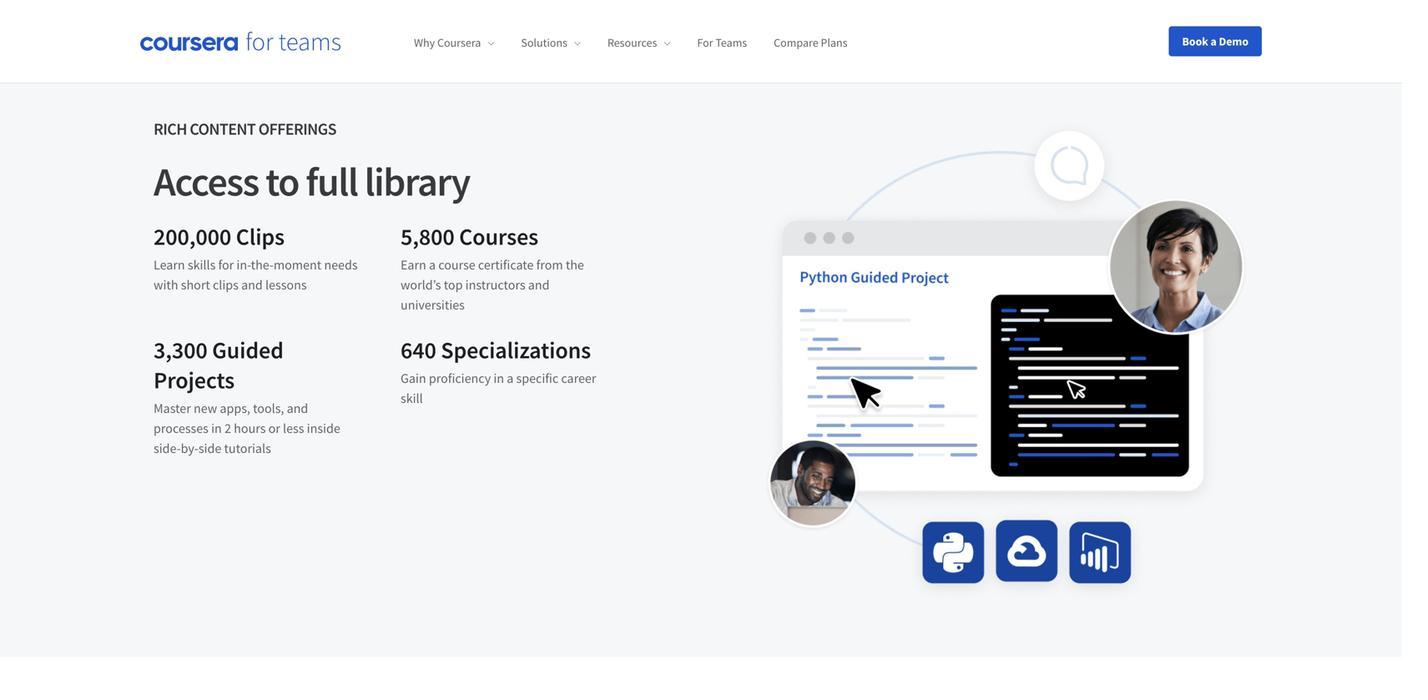 Task type: describe. For each thing, give the bounding box(es) containing it.
plans
[[821, 35, 848, 50]]

moment
[[274, 257, 322, 274]]

top
[[444, 277, 463, 294]]

coursera
[[438, 35, 481, 50]]

skills
[[188, 257, 216, 274]]

200,000
[[154, 222, 231, 251]]

200,000 clips learn skills for in-the-moment needs with short clips and lessons
[[154, 222, 358, 294]]

book
[[1183, 34, 1209, 49]]

3,300
[[154, 336, 208, 365]]

rich
[[154, 119, 187, 140]]

for teams
[[698, 35, 748, 50]]

short
[[181, 277, 210, 294]]

book a demo
[[1183, 34, 1249, 49]]

library
[[365, 157, 470, 207]]

side-
[[154, 441, 181, 457]]

resources link
[[608, 35, 671, 50]]

universities
[[401, 297, 465, 314]]

needs
[[324, 257, 358, 274]]

for
[[698, 35, 714, 50]]

and inside 5,800 courses earn a course certificate from the world's top instructors and universities
[[528, 277, 550, 294]]

or
[[269, 421, 280, 437]]

2
[[225, 421, 231, 437]]

career
[[561, 370, 597, 387]]

skill
[[401, 390, 423, 407]]

3,300 guided projects master new apps, tools, and processes in 2 hours or less inside side-by-side tutorials
[[154, 336, 341, 457]]

less
[[283, 421, 304, 437]]

master
[[154, 400, 191, 417]]

lessons
[[266, 277, 307, 294]]

by-
[[181, 441, 199, 457]]

processes
[[154, 421, 209, 437]]

side
[[199, 441, 222, 457]]

apps,
[[220, 400, 250, 417]]

demo
[[1220, 34, 1249, 49]]

guided
[[212, 336, 284, 365]]

illustration of coursera's guided projects image
[[755, 117, 1249, 604]]



Task type: vqa. For each thing, say whether or not it's contained in the screenshot.
Compare on the top
yes



Task type: locate. For each thing, give the bounding box(es) containing it.
resources
[[608, 35, 657, 50]]

in inside 640 specializations gain proficiency in a specific career skill
[[494, 370, 504, 387]]

why coursera
[[414, 35, 481, 50]]

1 horizontal spatial a
[[507, 370, 514, 387]]

5,800
[[401, 222, 455, 251]]

2 horizontal spatial a
[[1211, 34, 1217, 49]]

from
[[537, 257, 563, 274]]

to
[[266, 157, 299, 207]]

solutions link
[[521, 35, 581, 50]]

a inside 640 specializations gain proficiency in a specific career skill
[[507, 370, 514, 387]]

in down specializations
[[494, 370, 504, 387]]

640 specializations gain proficiency in a specific career skill
[[401, 336, 597, 407]]

2 vertical spatial a
[[507, 370, 514, 387]]

5,800 courses earn a course certificate from the world's top instructors and universities
[[401, 222, 584, 314]]

compare
[[774, 35, 819, 50]]

tutorials
[[224, 441, 271, 457]]

hours
[[234, 421, 266, 437]]

1 vertical spatial in
[[211, 421, 222, 437]]

0 horizontal spatial and
[[241, 277, 263, 294]]

new
[[194, 400, 217, 417]]

640
[[401, 336, 437, 365]]

clips
[[213, 277, 239, 294]]

a left specific
[[507, 370, 514, 387]]

in-
[[237, 257, 251, 274]]

and down in-
[[241, 277, 263, 294]]

and
[[241, 277, 263, 294], [528, 277, 550, 294], [287, 400, 308, 417]]

specializations
[[441, 336, 591, 365]]

rich content offerings
[[154, 119, 336, 140]]

compare plans
[[774, 35, 848, 50]]

1 horizontal spatial in
[[494, 370, 504, 387]]

in left 2
[[211, 421, 222, 437]]

0 vertical spatial in
[[494, 370, 504, 387]]

0 horizontal spatial in
[[211, 421, 222, 437]]

with
[[154, 277, 178, 294]]

clips
[[236, 222, 285, 251]]

access
[[154, 157, 259, 207]]

a
[[1211, 34, 1217, 49], [429, 257, 436, 274], [507, 370, 514, 387]]

certificate
[[478, 257, 534, 274]]

2 horizontal spatial and
[[528, 277, 550, 294]]

access to full library
[[154, 157, 470, 207]]

and up less
[[287, 400, 308, 417]]

earn
[[401, 257, 427, 274]]

1 vertical spatial a
[[429, 257, 436, 274]]

in inside the 3,300 guided projects master new apps, tools, and processes in 2 hours or less inside side-by-side tutorials
[[211, 421, 222, 437]]

a right book
[[1211, 34, 1217, 49]]

a inside 5,800 courses earn a course certificate from the world's top instructors and universities
[[429, 257, 436, 274]]

teams
[[716, 35, 748, 50]]

coursera for teams image
[[140, 32, 341, 51]]

tools,
[[253, 400, 284, 417]]

and down 'from'
[[528, 277, 550, 294]]

courses
[[459, 222, 539, 251]]

content
[[190, 119, 256, 140]]

why
[[414, 35, 435, 50]]

offerings
[[259, 119, 336, 140]]

specific
[[516, 370, 559, 387]]

gain
[[401, 370, 426, 387]]

and inside 200,000 clips learn skills for in-the-moment needs with short clips and lessons
[[241, 277, 263, 294]]

book a demo button
[[1170, 26, 1263, 56]]

world's
[[401, 277, 441, 294]]

inside
[[307, 421, 341, 437]]

for
[[218, 257, 234, 274]]

learn
[[154, 257, 185, 274]]

and inside the 3,300 guided projects master new apps, tools, and processes in 2 hours or less inside side-by-side tutorials
[[287, 400, 308, 417]]

full
[[306, 157, 358, 207]]

projects
[[154, 366, 235, 395]]

0 horizontal spatial a
[[429, 257, 436, 274]]

why coursera link
[[414, 35, 495, 50]]

the-
[[251, 257, 274, 274]]

course
[[439, 257, 476, 274]]

0 vertical spatial a
[[1211, 34, 1217, 49]]

solutions
[[521, 35, 568, 50]]

for teams link
[[698, 35, 748, 50]]

in
[[494, 370, 504, 387], [211, 421, 222, 437]]

proficiency
[[429, 370, 491, 387]]

a inside button
[[1211, 34, 1217, 49]]

a right earn
[[429, 257, 436, 274]]

1 horizontal spatial and
[[287, 400, 308, 417]]

the
[[566, 257, 584, 274]]

instructors
[[466, 277, 526, 294]]

compare plans link
[[774, 35, 848, 50]]



